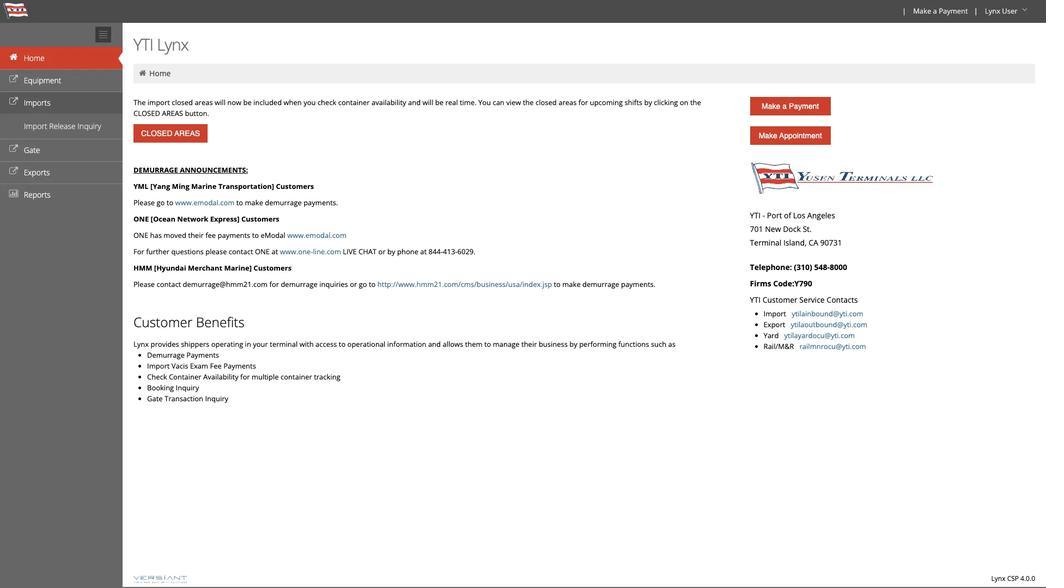 Task type: locate. For each thing, give the bounding box(es) containing it.
versiant image
[[134, 576, 187, 584]]

0 vertical spatial yti
[[134, 33, 153, 56]]

0 vertical spatial container
[[339, 98, 370, 107]]

gate down booking
[[147, 394, 163, 404]]

allows
[[443, 340, 464, 350]]

1 vertical spatial make a payment link
[[751, 97, 831, 116]]

external link image inside gate link
[[8, 146, 19, 153]]

further
[[146, 247, 170, 257]]

when
[[284, 98, 302, 107]]

access
[[316, 340, 337, 350]]

one
[[134, 214, 149, 224], [134, 231, 148, 240], [255, 247, 270, 257]]

and inside "lynx provides shippers operating in your terminal with access to operational information and allows them to manage their business by performing functions such as demurrage payments import vacis exam fee payments check container availability for multiple container tracking booking inquiry gate transaction inquiry"
[[429, 340, 441, 350]]

home down yti lynx
[[149, 68, 171, 79]]

dock
[[784, 224, 801, 234]]

lynx user
[[986, 6, 1018, 16]]

customer up "provides"
[[134, 314, 193, 332]]

demurrage
[[134, 165, 178, 175]]

express]
[[210, 214, 240, 224]]

1 horizontal spatial by
[[570, 340, 578, 350]]

1 vertical spatial payment
[[789, 102, 820, 111]]

home link up equipment
[[0, 47, 123, 69]]

0 vertical spatial a
[[934, 6, 938, 16]]

areas
[[162, 109, 183, 118]]

payments up availability
[[224, 362, 256, 371]]

None submit
[[134, 124, 208, 143]]

their left fee
[[188, 231, 204, 240]]

1 horizontal spatial closed
[[536, 98, 557, 107]]

reports
[[24, 190, 51, 200]]

payments
[[187, 351, 219, 360], [224, 362, 256, 371]]

clicking
[[654, 98, 679, 107]]

fee
[[206, 231, 216, 240]]

0 horizontal spatial be
[[243, 98, 252, 107]]

inquiries
[[320, 280, 348, 290]]

customer down firms code:y790
[[763, 295, 798, 305]]

2 vertical spatial external link image
[[8, 168, 19, 176]]

you
[[304, 98, 316, 107]]

1 horizontal spatial make
[[563, 280, 581, 290]]

2 vertical spatial import
[[147, 362, 170, 371]]

1 vertical spatial container
[[281, 372, 312, 382]]

1 external link image from the top
[[8, 76, 19, 83]]

ytilayardocu@yti.com link
[[785, 331, 856, 341]]

1 vertical spatial customers
[[242, 214, 280, 224]]

island,
[[784, 238, 807, 248]]

go right 'inquiries'
[[359, 280, 367, 290]]

1 vertical spatial their
[[522, 340, 537, 350]]

0 vertical spatial please
[[134, 198, 155, 208]]

container inside the import closed areas will now be included when you check container availability and will be real time.  you can view the closed areas for upcoming shifts by clicking on the closed areas button.
[[339, 98, 370, 107]]

0 horizontal spatial will
[[215, 98, 226, 107]]

marine
[[191, 182, 217, 191]]

701
[[751, 224, 764, 234]]

0 horizontal spatial |
[[903, 6, 907, 16]]

1 horizontal spatial home image
[[138, 69, 147, 77]]

yti for yti - port of los angeles 701 new dock st. terminal island, ca 90731
[[751, 210, 761, 221]]

6029.
[[458, 247, 476, 257]]

closed up areas
[[172, 98, 193, 107]]

[hyundai
[[154, 263, 186, 273]]

1 horizontal spatial or
[[379, 247, 386, 257]]

0 horizontal spatial container
[[281, 372, 312, 382]]

will left real
[[423, 98, 434, 107]]

1 horizontal spatial the
[[691, 98, 702, 107]]

home image up the
[[138, 69, 147, 77]]

will
[[215, 98, 226, 107], [423, 98, 434, 107]]

1 vertical spatial www.emodal.com link
[[287, 231, 347, 240]]

http://www.hmm21.com/cms/business/usa/index.jsp link
[[378, 280, 552, 290]]

the right 'on'
[[691, 98, 702, 107]]

0 horizontal spatial the
[[523, 98, 534, 107]]

vacis
[[172, 362, 188, 371]]

0 vertical spatial and
[[408, 98, 421, 107]]

be left real
[[436, 98, 444, 107]]

home image
[[8, 53, 19, 61], [138, 69, 147, 77]]

2 horizontal spatial import
[[764, 309, 791, 319]]

1 vertical spatial by
[[388, 247, 396, 257]]

be
[[243, 98, 252, 107], [436, 98, 444, 107]]

exports link
[[0, 161, 123, 184]]

1 horizontal spatial gate
[[147, 394, 163, 404]]

1 horizontal spatial make a payment
[[914, 6, 969, 16]]

phone
[[397, 247, 419, 257]]

contact down [hyundai
[[157, 280, 181, 290]]

for inside "lynx provides shippers operating in your terminal with access to operational information and allows them to manage their business by performing functions such as demurrage payments import vacis exam fee payments check container availability for multiple container tracking booking inquiry gate transaction inquiry"
[[240, 372, 250, 382]]

and inside the import closed areas will now be included when you check container availability and will be real time.  you can view the closed areas for upcoming shifts by clicking on the closed areas button.
[[408, 98, 421, 107]]

angle down image
[[1020, 6, 1031, 14]]

0 horizontal spatial inquiry
[[78, 121, 101, 131]]

1 vertical spatial a
[[783, 102, 787, 111]]

transportation]
[[218, 182, 274, 191]]

1 vertical spatial payments
[[224, 362, 256, 371]]

for left multiple
[[240, 372, 250, 382]]

1 horizontal spatial home
[[149, 68, 171, 79]]

home link down yti lynx
[[149, 68, 171, 79]]

equipment link
[[0, 69, 123, 92]]

external link image for equipment
[[8, 76, 19, 83]]

0 vertical spatial gate
[[24, 145, 40, 155]]

www.emodal.com link
[[175, 198, 235, 208], [287, 231, 347, 240]]

1 vertical spatial make
[[563, 280, 581, 290]]

gate up exports on the left top
[[24, 145, 40, 155]]

payment up the appointment
[[789, 102, 820, 111]]

at down emodal
[[272, 247, 278, 257]]

external link image
[[8, 98, 19, 106]]

contact
[[229, 247, 253, 257], [157, 280, 181, 290]]

one left has
[[134, 231, 148, 240]]

2 horizontal spatial by
[[645, 98, 653, 107]]

container left tracking
[[281, 372, 312, 382]]

lynx csp 4.0.0
[[992, 575, 1036, 584]]

www.emodal.com link down marine
[[175, 198, 235, 208]]

0 horizontal spatial and
[[408, 98, 421, 107]]

customers down the www.one-
[[254, 263, 292, 273]]

1 horizontal spatial at
[[421, 247, 427, 257]]

or right 'inquiries'
[[350, 280, 357, 290]]

one for one has moved their fee payments to emodal www.emodal.com
[[134, 231, 148, 240]]

import
[[24, 121, 47, 131], [764, 309, 791, 319], [147, 362, 170, 371]]

merchant
[[188, 263, 223, 273]]

gate inside "lynx provides shippers operating in your terminal with access to operational information and allows them to manage their business by performing functions such as demurrage payments import vacis exam fee payments check container availability for multiple container tracking booking inquiry gate transaction inquiry"
[[147, 394, 163, 404]]

customers right transportation]
[[276, 182, 314, 191]]

customers up emodal
[[242, 214, 280, 224]]

yti - port of los angeles 701 new dock st. terminal island, ca 90731
[[751, 210, 843, 248]]

closed right view
[[536, 98, 557, 107]]

1 horizontal spatial home link
[[149, 68, 171, 79]]

0 vertical spatial payments
[[187, 351, 219, 360]]

lynx inside "lynx provides shippers operating in your terminal with access to operational information and allows them to manage their business by performing functions such as demurrage payments import vacis exam fee payments check container availability for multiple container tracking booking inquiry gate transaction inquiry"
[[134, 340, 149, 350]]

1 horizontal spatial will
[[423, 98, 434, 107]]

0 horizontal spatial areas
[[195, 98, 213, 107]]

1 horizontal spatial their
[[522, 340, 537, 350]]

payments up exam at bottom left
[[187, 351, 219, 360]]

has
[[150, 231, 162, 240]]

in
[[245, 340, 251, 350]]

1 horizontal spatial inquiry
[[176, 383, 199, 393]]

make for make a payment link to the left
[[762, 102, 781, 111]]

0 vertical spatial by
[[645, 98, 653, 107]]

yti inside the yti - port of los angeles 701 new dock st. terminal island, ca 90731
[[751, 210, 761, 221]]

2 please from the top
[[134, 280, 155, 290]]

import inside 'link'
[[24, 121, 47, 131]]

yard
[[764, 331, 779, 341]]

network
[[177, 214, 209, 224]]

transaction
[[165, 394, 203, 404]]

0 vertical spatial home
[[24, 53, 45, 63]]

container right check
[[339, 98, 370, 107]]

make appointment link
[[751, 127, 831, 145]]

1 vertical spatial go
[[359, 280, 367, 290]]

2 vertical spatial make
[[759, 131, 778, 140]]

make
[[914, 6, 932, 16], [762, 102, 781, 111], [759, 131, 778, 140]]

home image up external link icon
[[8, 53, 19, 61]]

and right availability
[[408, 98, 421, 107]]

www.emodal.com down marine
[[175, 198, 235, 208]]

included
[[254, 98, 282, 107]]

their right manage
[[522, 340, 537, 350]]

0 vertical spatial customer
[[763, 295, 798, 305]]

functions
[[619, 340, 650, 350]]

1 vertical spatial external link image
[[8, 146, 19, 153]]

external link image for exports
[[8, 168, 19, 176]]

external link image inside equipment link
[[8, 76, 19, 83]]

1 horizontal spatial |
[[975, 6, 979, 16]]

0 vertical spatial www.emodal.com
[[175, 198, 235, 208]]

make appointment
[[759, 131, 823, 140]]

yml
[[134, 182, 149, 191]]

their
[[188, 231, 204, 240], [522, 340, 537, 350]]

1 vertical spatial www.emodal.com
[[287, 231, 347, 240]]

2 horizontal spatial inquiry
[[205, 394, 228, 404]]

csp
[[1008, 575, 1020, 584]]

0 vertical spatial contact
[[229, 247, 253, 257]]

by right business
[[570, 340, 578, 350]]

go
[[157, 198, 165, 208], [359, 280, 367, 290]]

for further questions please contact one at www.one-line.com live chat or by phone at 844-413-6029.
[[134, 247, 476, 257]]

you
[[479, 98, 491, 107]]

0 horizontal spatial by
[[388, 247, 396, 257]]

yti for yti customer service contacts
[[751, 295, 761, 305]]

0 vertical spatial for
[[579, 98, 589, 107]]

1 vertical spatial one
[[134, 231, 148, 240]]

1 vertical spatial make
[[762, 102, 781, 111]]

1 vertical spatial and
[[429, 340, 441, 350]]

0 horizontal spatial make
[[245, 198, 263, 208]]

import for import release inquiry
[[24, 121, 47, 131]]

import up export
[[764, 309, 791, 319]]

go down the '[yang'
[[157, 198, 165, 208]]

2 vertical spatial by
[[570, 340, 578, 350]]

button.
[[185, 109, 209, 118]]

inquiry right release
[[78, 121, 101, 131]]

yti customer service contacts
[[751, 295, 858, 305]]

0 horizontal spatial payment
[[789, 102, 820, 111]]

0 horizontal spatial make a payment
[[762, 102, 820, 111]]

the right view
[[523, 98, 534, 107]]

ming
[[172, 182, 190, 191]]

one left [ocean
[[134, 214, 149, 224]]

payment left lynx user
[[940, 6, 969, 16]]

payments.
[[304, 198, 338, 208], [622, 280, 656, 290]]

at left 844-
[[421, 247, 427, 257]]

areas left upcoming
[[559, 98, 577, 107]]

please down yml at top left
[[134, 198, 155, 208]]

0 horizontal spatial home image
[[8, 53, 19, 61]]

by left the phone
[[388, 247, 396, 257]]

1 horizontal spatial areas
[[559, 98, 577, 107]]

on
[[680, 98, 689, 107]]

0 horizontal spatial www.emodal.com link
[[175, 198, 235, 208]]

1 vertical spatial home image
[[138, 69, 147, 77]]

0 horizontal spatial for
[[240, 372, 250, 382]]

www.emodal.com up www.one-line.com link
[[287, 231, 347, 240]]

export ytilaoutbound@yti.com yard ytilayardocu@yti.com rail/m&r railmnrocu@yti.com
[[764, 320, 868, 352]]

payments
[[218, 231, 250, 240]]

0 horizontal spatial a
[[783, 102, 787, 111]]

import for import
[[764, 309, 791, 319]]

import up check
[[147, 362, 170, 371]]

import
[[148, 98, 170, 107]]

0 vertical spatial import
[[24, 121, 47, 131]]

ytilaoutbound@yti.com
[[791, 320, 868, 330]]

bar chart image
[[8, 190, 19, 198]]

|
[[903, 6, 907, 16], [975, 6, 979, 16]]

0 vertical spatial payments.
[[304, 198, 338, 208]]

1 vertical spatial payments.
[[622, 280, 656, 290]]

1 vertical spatial customer
[[134, 314, 193, 332]]

be right now
[[243, 98, 252, 107]]

announcements:
[[180, 165, 248, 175]]

1 vertical spatial please
[[134, 280, 155, 290]]

1 vertical spatial gate
[[147, 394, 163, 404]]

http://www.hmm21.com/cms/business/usa/index.jsp
[[378, 280, 552, 290]]

yti
[[134, 33, 153, 56], [751, 210, 761, 221], [751, 295, 761, 305]]

home up equipment
[[24, 53, 45, 63]]

www.emodal.com link up www.one-line.com link
[[287, 231, 347, 240]]

demurrage announcements:
[[134, 165, 248, 175]]

2 vertical spatial one
[[255, 247, 270, 257]]

contacts
[[827, 295, 858, 305]]

1 horizontal spatial www.emodal.com link
[[287, 231, 347, 240]]

will left now
[[215, 98, 226, 107]]

1 please from the top
[[134, 198, 155, 208]]

external link image inside the exports link
[[8, 168, 19, 176]]

for left upcoming
[[579, 98, 589, 107]]

one down emodal
[[255, 247, 270, 257]]

please down hmm
[[134, 280, 155, 290]]

real
[[446, 98, 458, 107]]

such
[[651, 340, 667, 350]]

export
[[764, 320, 786, 330]]

0 horizontal spatial customer
[[134, 314, 193, 332]]

import down imports
[[24, 121, 47, 131]]

0 vertical spatial inquiry
[[78, 121, 101, 131]]

1 horizontal spatial payments
[[224, 362, 256, 371]]

inquiry down container
[[176, 383, 199, 393]]

external link image
[[8, 76, 19, 83], [8, 146, 19, 153], [8, 168, 19, 176]]

lynx
[[986, 6, 1001, 16], [157, 33, 189, 56], [134, 340, 149, 350], [992, 575, 1006, 584]]

inquiry down availability
[[205, 394, 228, 404]]

and left allows
[[429, 340, 441, 350]]

2 external link image from the top
[[8, 146, 19, 153]]

1 closed from the left
[[172, 98, 193, 107]]

or right the chat
[[379, 247, 386, 257]]

0 vertical spatial or
[[379, 247, 386, 257]]

contact down one has moved their fee payments to emodal www.emodal.com
[[229, 247, 253, 257]]

2 vertical spatial yti
[[751, 295, 761, 305]]

www.emodal.com link for one has moved their fee payments to emodal www.emodal.com
[[287, 231, 347, 240]]

by
[[645, 98, 653, 107], [388, 247, 396, 257], [570, 340, 578, 350]]

tracking
[[314, 372, 341, 382]]

the
[[523, 98, 534, 107], [691, 98, 702, 107]]

areas up "button."
[[195, 98, 213, 107]]

0 horizontal spatial import
[[24, 121, 47, 131]]

yti for yti lynx
[[134, 33, 153, 56]]

please
[[134, 198, 155, 208], [134, 280, 155, 290]]

0 horizontal spatial go
[[157, 198, 165, 208]]

2 vertical spatial customers
[[254, 263, 292, 273]]

import inside "lynx provides shippers operating in your terminal with access to operational information and allows them to manage their business by performing functions such as demurrage payments import vacis exam fee payments check container availability for multiple container tracking booking inquiry gate transaction inquiry"
[[147, 362, 170, 371]]

customers for one [ocean network express] customers
[[242, 214, 280, 224]]

for down the for further questions please contact one at www.one-line.com live chat or by phone at 844-413-6029.
[[270, 280, 279, 290]]

areas
[[195, 98, 213, 107], [559, 98, 577, 107]]

by right the "shifts"
[[645, 98, 653, 107]]

0 vertical spatial make a payment link
[[909, 0, 973, 23]]

3 external link image from the top
[[8, 168, 19, 176]]

hmm
[[134, 263, 152, 273]]



Task type: vqa. For each thing, say whether or not it's contained in the screenshot.


Task type: describe. For each thing, give the bounding box(es) containing it.
0 horizontal spatial contact
[[157, 280, 181, 290]]

equipment
[[24, 75, 61, 86]]

1 vertical spatial home
[[149, 68, 171, 79]]

reports link
[[0, 184, 123, 206]]

emodal
[[261, 231, 286, 240]]

user
[[1003, 6, 1018, 16]]

0 vertical spatial go
[[157, 198, 165, 208]]

1 horizontal spatial make a payment link
[[909, 0, 973, 23]]

www.one-line.com link
[[280, 247, 341, 257]]

chat
[[359, 247, 377, 257]]

time.
[[460, 98, 477, 107]]

2 | from the left
[[975, 6, 979, 16]]

import release inquiry link
[[0, 118, 123, 135]]

import release inquiry
[[24, 121, 101, 131]]

lynx for lynx provides shippers operating in your terminal with access to operational information and allows them to manage their business by performing functions such as demurrage payments import vacis exam fee payments check container availability for multiple container tracking booking inquiry gate transaction inquiry
[[134, 340, 149, 350]]

performing
[[580, 340, 617, 350]]

1 horizontal spatial contact
[[229, 247, 253, 257]]

1 horizontal spatial go
[[359, 280, 367, 290]]

ytilayardocu@yti.com
[[785, 331, 856, 341]]

rail/m&r
[[764, 342, 795, 352]]

1 horizontal spatial www.emodal.com
[[287, 231, 347, 240]]

one has moved their fee payments to emodal www.emodal.com
[[134, 231, 347, 240]]

1 vertical spatial for
[[270, 280, 279, 290]]

operational
[[348, 340, 386, 350]]

yml [yang ming marine transportation] customers
[[134, 182, 314, 191]]

demurrage@hmm21.com
[[183, 280, 268, 290]]

exam
[[190, 362, 208, 371]]

the
[[134, 98, 146, 107]]

questions
[[171, 247, 204, 257]]

844-
[[429, 247, 443, 257]]

1 | from the left
[[903, 6, 907, 16]]

0 horizontal spatial payments.
[[304, 198, 338, 208]]

customers for hmm [hyundai merchant marine] customers
[[254, 263, 292, 273]]

one for one [ocean network express] customers
[[134, 214, 149, 224]]

fee
[[210, 362, 222, 371]]

0 vertical spatial make
[[914, 6, 932, 16]]

your
[[253, 340, 268, 350]]

0 horizontal spatial www.emodal.com
[[175, 198, 235, 208]]

make for make appointment link
[[759, 131, 778, 140]]

1 horizontal spatial payment
[[940, 6, 969, 16]]

0 horizontal spatial their
[[188, 231, 204, 240]]

lynx for lynx user
[[986, 6, 1001, 16]]

live
[[343, 247, 357, 257]]

-
[[763, 210, 766, 221]]

lynx provides shippers operating in your terminal with access to operational information and allows them to manage their business by performing functions such as demurrage payments import vacis exam fee payments check container availability for multiple container tracking booking inquiry gate transaction inquiry
[[134, 340, 676, 404]]

with
[[300, 340, 314, 350]]

terminal
[[751, 238, 782, 248]]

2 vertical spatial inquiry
[[205, 394, 228, 404]]

los
[[794, 210, 806, 221]]

for inside the import closed areas will now be included when you check container availability and will be real time.  you can view the closed areas for upcoming shifts by clicking on the closed areas button.
[[579, 98, 589, 107]]

1 areas from the left
[[195, 98, 213, 107]]

of
[[785, 210, 792, 221]]

2 the from the left
[[691, 98, 702, 107]]

now
[[228, 98, 242, 107]]

container inside "lynx provides shippers operating in your terminal with access to operational information and allows them to manage their business by performing functions such as demurrage payments import vacis exam fee payments check container availability for multiple container tracking booking inquiry gate transaction inquiry"
[[281, 372, 312, 382]]

(310)
[[795, 262, 813, 273]]

firms
[[751, 279, 772, 289]]

railmnrocu@yti.com link
[[800, 342, 867, 352]]

1 be from the left
[[243, 98, 252, 107]]

angeles
[[808, 210, 836, 221]]

firms code:y790
[[751, 279, 813, 289]]

imports link
[[0, 92, 123, 114]]

ytilainbound@yti.com
[[792, 309, 864, 319]]

appointment
[[780, 131, 823, 140]]

0 horizontal spatial home link
[[0, 47, 123, 69]]

1 at from the left
[[272, 247, 278, 257]]

release
[[49, 121, 76, 131]]

shifts
[[625, 98, 643, 107]]

2 closed from the left
[[536, 98, 557, 107]]

2 at from the left
[[421, 247, 427, 257]]

0 vertical spatial make a payment
[[914, 6, 969, 16]]

new
[[766, 224, 782, 234]]

line.com
[[313, 247, 341, 257]]

their inside "lynx provides shippers operating in your terminal with access to operational information and allows them to manage their business by performing functions such as demurrage payments import vacis exam fee payments check container availability for multiple container tracking booking inquiry gate transaction inquiry"
[[522, 340, 537, 350]]

inquiry inside the import release inquiry 'link'
[[78, 121, 101, 131]]

telephone: (310) 548-8000
[[751, 262, 848, 273]]

2 be from the left
[[436, 98, 444, 107]]

2 areas from the left
[[559, 98, 577, 107]]

0 horizontal spatial make a payment link
[[751, 97, 831, 116]]

[yang
[[151, 182, 170, 191]]

ytilainbound@yti.com link
[[792, 309, 864, 319]]

exports
[[24, 167, 50, 178]]

multiple
[[252, 372, 279, 382]]

operating
[[211, 340, 243, 350]]

ca
[[809, 238, 819, 248]]

shippers
[[181, 340, 210, 350]]

0 horizontal spatial home
[[24, 53, 45, 63]]

railmnrocu@yti.com
[[800, 342, 867, 352]]

90731
[[821, 238, 843, 248]]

one [ocean network express] customers
[[134, 214, 280, 224]]

please for please contact demurrage@hmm21.com for demurrage inquiries or go to
[[134, 280, 155, 290]]

0 vertical spatial customers
[[276, 182, 314, 191]]

upcoming
[[590, 98, 623, 107]]

business
[[539, 340, 568, 350]]

1 vertical spatial or
[[350, 280, 357, 290]]

2 will from the left
[[423, 98, 434, 107]]

demurrage
[[147, 351, 185, 360]]

the import closed areas will now be included when you check container availability and will be real time.  you can view the closed areas for upcoming shifts by clicking on the closed areas button.
[[134, 98, 702, 118]]

check
[[318, 98, 337, 107]]

port
[[768, 210, 783, 221]]

please contact demurrage@hmm21.com for demurrage inquiries or go to http://www.hmm21.com/cms/business/usa/index.jsp to make demurrage payments.
[[134, 280, 656, 290]]

8000
[[830, 262, 848, 273]]

413-
[[443, 247, 458, 257]]

by inside "lynx provides shippers operating in your terminal with access to operational information and allows them to manage their business by performing functions such as demurrage payments import vacis exam fee payments check container availability for multiple container tracking booking inquiry gate transaction inquiry"
[[570, 340, 578, 350]]

by inside the import closed areas will now be included when you check container availability and will be real time.  you can view the closed areas for upcoming shifts by clicking on the closed areas button.
[[645, 98, 653, 107]]

lynx for lynx csp 4.0.0
[[992, 575, 1006, 584]]

1 vertical spatial make a payment
[[762, 102, 820, 111]]

marine]
[[224, 263, 252, 273]]

information
[[388, 340, 427, 350]]

1 horizontal spatial a
[[934, 6, 938, 16]]

1 will from the left
[[215, 98, 226, 107]]

check
[[147, 372, 167, 382]]

moved
[[164, 231, 186, 240]]

www.emodal.com link for to make demurrage payments.
[[175, 198, 235, 208]]

customer benefits
[[134, 314, 245, 332]]

1 the from the left
[[523, 98, 534, 107]]

them
[[465, 340, 483, 350]]

gate link
[[0, 139, 123, 161]]

0 horizontal spatial payments
[[187, 351, 219, 360]]

1 horizontal spatial customer
[[763, 295, 798, 305]]

0 vertical spatial home image
[[8, 53, 19, 61]]

telephone:
[[751, 262, 793, 273]]

548-
[[815, 262, 830, 273]]

lynx user link
[[981, 0, 1035, 23]]

external link image for gate
[[8, 146, 19, 153]]

can
[[493, 98, 505, 107]]

1 horizontal spatial payments.
[[622, 280, 656, 290]]

please for please go to
[[134, 198, 155, 208]]



